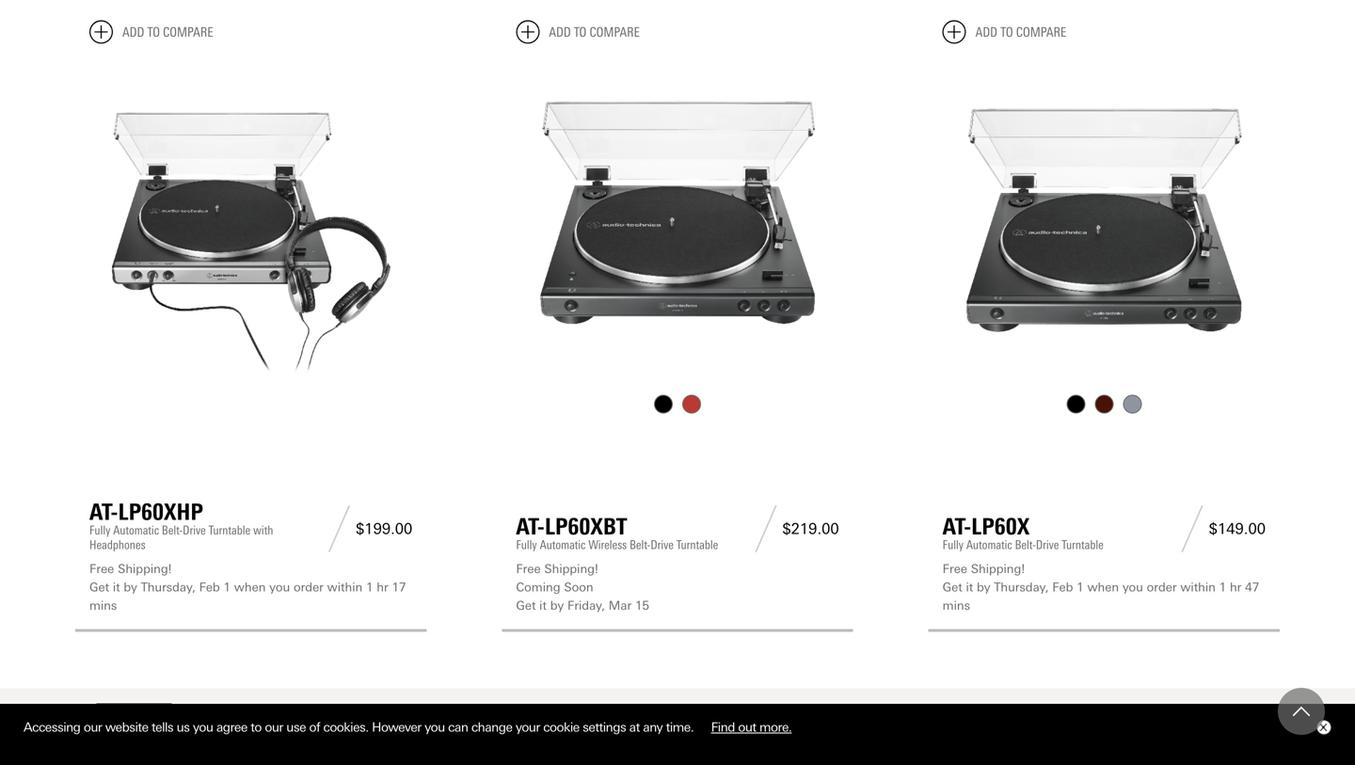 Task type: vqa. For each thing, say whether or not it's contained in the screenshot.
AT-LP60XHP's "fully"
yes



Task type: locate. For each thing, give the bounding box(es) containing it.
0 horizontal spatial feb
[[199, 580, 220, 594]]

3 add to compare button from the left
[[943, 20, 1067, 44]]

2 mins from the left
[[943, 598, 970, 613]]

free shipping! get it by thursday, feb 1 down headphones
[[89, 562, 231, 594]]

0 horizontal spatial order
[[294, 580, 324, 594]]

belt- for at-lp60x
[[1015, 538, 1036, 552]]

0 horizontal spatial free
[[89, 562, 114, 576]]

2 horizontal spatial get
[[943, 580, 963, 594]]

0 horizontal spatial when
[[234, 580, 266, 594]]

2 compare from the left
[[590, 24, 640, 40]]

free shipping! get it by thursday, feb 1 down at-lp60x fully automatic belt-drive turntable
[[943, 562, 1084, 594]]

1 within from the left
[[327, 580, 363, 594]]

soon
[[564, 580, 594, 594]]

1 horizontal spatial by
[[550, 598, 564, 613]]

get down at-lp60x fully automatic belt-drive turntable
[[943, 580, 963, 594]]

to for lp60xhp
[[147, 24, 160, 40]]

automatic inside at-lp60xhp fully automatic belt-drive turntable with headphones
[[113, 523, 159, 538]]

fully for at-lp60xbt
[[516, 538, 537, 552]]

order
[[294, 580, 324, 594], [1147, 580, 1177, 594]]

1 horizontal spatial add
[[549, 24, 571, 40]]

hr
[[377, 580, 388, 594], [1230, 580, 1242, 594]]

2 horizontal spatial at-
[[943, 513, 971, 540]]

3 add to compare from the left
[[976, 24, 1067, 40]]

at-
[[89, 498, 118, 526], [516, 513, 545, 540], [943, 513, 971, 540]]

1 inside 1 hr 17 mins
[[366, 580, 373, 594]]

drive inside at-lp60x fully automatic belt-drive turntable
[[1036, 538, 1059, 552]]

0 horizontal spatial it
[[113, 580, 120, 594]]

hr inside 1 hr 17 mins
[[377, 580, 388, 594]]

1 horizontal spatial free shipping! get it by thursday, feb 1
[[943, 562, 1084, 594]]

free shipping! get it by thursday, feb 1 for lp60x
[[943, 562, 1084, 594]]

automatic for lp60xhp
[[113, 523, 159, 538]]

0 horizontal spatial by
[[124, 580, 137, 594]]

1 horizontal spatial shipping!
[[544, 562, 598, 576]]

free shipping! get it by thursday, feb 1
[[89, 562, 231, 594], [943, 562, 1084, 594]]

it down coming
[[539, 598, 547, 613]]

add to compare button
[[89, 20, 213, 44], [516, 20, 640, 44], [943, 20, 1067, 44]]

feb
[[199, 580, 220, 594], [1053, 580, 1073, 594]]

1 left '17'
[[366, 580, 373, 594]]

1 horizontal spatial add to compare button
[[516, 20, 640, 44]]

at lp60xbt image
[[516, 59, 839, 382]]

add
[[122, 24, 144, 40], [549, 24, 571, 40], [976, 24, 998, 40]]

2 horizontal spatial add
[[976, 24, 998, 40]]

fully left lp60xhp
[[89, 523, 110, 538]]

compare for lp60x
[[1016, 24, 1067, 40]]

within left 47 at the right of the page
[[1181, 580, 1216, 594]]

feb down at-lp60xhp fully automatic belt-drive turntable with headphones
[[199, 580, 220, 594]]

1 horizontal spatial feb
[[1053, 580, 1073, 594]]

1 feb from the left
[[199, 580, 220, 594]]

shipping! inside free shipping! coming soon get it by friday, mar 15
[[544, 562, 598, 576]]

mins
[[89, 598, 117, 613], [943, 598, 970, 613]]

1 mins from the left
[[89, 598, 117, 613]]

divider line image for at-lp60xbt
[[750, 505, 782, 552]]

shipping!
[[118, 562, 172, 576], [544, 562, 598, 576], [971, 562, 1025, 576]]

it down lp60x
[[966, 580, 973, 594]]

1 compare from the left
[[163, 24, 213, 40]]

0 horizontal spatial turntable
[[209, 523, 251, 538]]

add to compare
[[122, 24, 213, 40], [549, 24, 640, 40], [976, 24, 1067, 40]]

0 horizontal spatial thursday,
[[141, 580, 196, 594]]

2 horizontal spatial it
[[966, 580, 973, 594]]

1
[[223, 580, 231, 594], [366, 580, 373, 594], [1077, 580, 1084, 594], [1219, 580, 1227, 594]]

2 add to compare button from the left
[[516, 20, 640, 44]]

compare
[[163, 24, 213, 40], [590, 24, 640, 40], [1016, 24, 1067, 40]]

thursday, down at-lp60xhp fully automatic belt-drive turntable with headphones
[[141, 580, 196, 594]]

it for lp60x
[[966, 580, 973, 594]]

friday,
[[568, 598, 605, 613]]

1 shipping! from the left
[[118, 562, 172, 576]]

0 horizontal spatial add to compare button
[[89, 20, 213, 44]]

2 1 from the left
[[366, 580, 373, 594]]

belt- inside the 'at-lp60xbt fully automatic wireless belt-drive turntable'
[[630, 538, 651, 552]]

option group for lp60x
[[941, 390, 1268, 418]]

0 horizontal spatial option group
[[514, 390, 841, 418]]

at- inside at-lp60xhp fully automatic belt-drive turntable with headphones
[[89, 498, 118, 526]]

when for lp60x
[[1087, 580, 1119, 594]]

1 when you order within from the left
[[234, 580, 366, 594]]

1 down at-lp60x fully automatic belt-drive turntable
[[1077, 580, 1084, 594]]

2 add to compare from the left
[[549, 24, 640, 40]]

shipping! down headphones
[[118, 562, 172, 576]]

1 add from the left
[[122, 24, 144, 40]]

thursday, down at-lp60x fully automatic belt-drive turntable
[[994, 580, 1049, 594]]

automatic inside at-lp60x fully automatic belt-drive turntable
[[967, 538, 1012, 552]]

0 horizontal spatial drive
[[183, 523, 206, 538]]

to for lp60xbt
[[574, 24, 587, 40]]

order left '17'
[[294, 580, 324, 594]]

1 horizontal spatial add to compare
[[549, 24, 640, 40]]

2 horizontal spatial add to compare
[[976, 24, 1067, 40]]

lp60x
[[971, 513, 1030, 540]]

0 horizontal spatial our
[[84, 720, 102, 735]]

2 order from the left
[[1147, 580, 1177, 594]]

2 when you order within from the left
[[1087, 580, 1219, 594]]

automatic
[[113, 523, 159, 538], [540, 538, 586, 552], [967, 538, 1012, 552]]

3 divider line image from the left
[[1176, 505, 1209, 552]]

0 horizontal spatial within
[[327, 580, 363, 594]]

when
[[234, 580, 266, 594], [1087, 580, 1119, 594]]

0 horizontal spatial get
[[89, 580, 109, 594]]

automatic inside the 'at-lp60xbt fully automatic wireless belt-drive turntable'
[[540, 538, 586, 552]]

2 hr from the left
[[1230, 580, 1242, 594]]

drive for at-lp60xhp
[[183, 523, 206, 538]]

2 add from the left
[[549, 24, 571, 40]]

hr for lp60xhp
[[377, 580, 388, 594]]

3 add from the left
[[976, 24, 998, 40]]

hr left '17'
[[377, 580, 388, 594]]

turntable left with on the bottom
[[209, 523, 251, 538]]

order for lp60xhp
[[294, 580, 324, 594]]

1 option group from the left
[[514, 390, 841, 418]]

1 our from the left
[[84, 720, 102, 735]]

time.
[[666, 720, 694, 735]]

get
[[89, 580, 109, 594], [943, 580, 963, 594], [516, 598, 536, 613]]

2 horizontal spatial automatic
[[967, 538, 1012, 552]]

by inside free shipping! coming soon get it by friday, mar 15
[[550, 598, 564, 613]]

hr left 47 at the right of the page
[[1230, 580, 1242, 594]]

1 horizontal spatial belt-
[[630, 538, 651, 552]]

at- inside at-lp60x fully automatic belt-drive turntable
[[943, 513, 971, 540]]

add to compare button for lp60xbt
[[516, 20, 640, 44]]

drive right lp60x
[[1036, 538, 1059, 552]]

belt- inside at-lp60x fully automatic belt-drive turntable
[[1015, 538, 1036, 552]]

1 horizontal spatial when
[[1087, 580, 1119, 594]]

2 feb from the left
[[1053, 580, 1073, 594]]

2 horizontal spatial shipping!
[[971, 562, 1025, 576]]

belt- right headphones
[[162, 523, 183, 538]]

2 option group from the left
[[941, 390, 1268, 418]]

1 left 47 at the right of the page
[[1219, 580, 1227, 594]]

1 horizontal spatial our
[[265, 720, 283, 735]]

get down coming
[[516, 598, 536, 613]]

our left "website"
[[84, 720, 102, 735]]

2 shipping! from the left
[[544, 562, 598, 576]]

3 compare from the left
[[1016, 24, 1067, 40]]

turntable
[[209, 523, 251, 538], [677, 538, 718, 552], [1062, 538, 1104, 552]]

2 free from the left
[[516, 562, 541, 576]]

2 horizontal spatial belt-
[[1015, 538, 1036, 552]]

fully inside the 'at-lp60xbt fully automatic wireless belt-drive turntable'
[[516, 538, 537, 552]]

1 hr 17 mins
[[89, 580, 406, 613]]

option group
[[514, 390, 841, 418], [941, 390, 1268, 418]]

by down headphones
[[124, 580, 137, 594]]

fully left lp60x
[[943, 538, 964, 552]]

2 horizontal spatial by
[[977, 580, 991, 594]]

2 horizontal spatial turntable
[[1062, 538, 1104, 552]]

17
[[392, 580, 406, 594]]

1 horizontal spatial at-
[[516, 513, 545, 540]]

0 horizontal spatial hr
[[377, 580, 388, 594]]

at- inside the 'at-lp60xbt fully automatic wireless belt-drive turntable'
[[516, 513, 545, 540]]

carrat down image
[[153, 718, 162, 728]]

can
[[448, 720, 468, 735]]

0 horizontal spatial add
[[122, 24, 144, 40]]

arrow up image
[[1293, 703, 1310, 720]]

2 thursday, from the left
[[994, 580, 1049, 594]]

1 horizontal spatial free
[[516, 562, 541, 576]]

shipping! up "soon"
[[544, 562, 598, 576]]

by down lp60x
[[977, 580, 991, 594]]

2 horizontal spatial add to compare button
[[943, 20, 1067, 44]]

fully inside at-lp60xhp fully automatic belt-drive turntable with headphones
[[89, 523, 110, 538]]

1 add to compare from the left
[[122, 24, 213, 40]]

0 horizontal spatial automatic
[[113, 523, 159, 538]]

you
[[269, 580, 290, 594], [1123, 580, 1143, 594], [193, 720, 213, 735], [425, 720, 445, 735]]

3 shipping! from the left
[[971, 562, 1025, 576]]

at- for lp60x
[[943, 513, 971, 540]]

2 horizontal spatial compare
[[1016, 24, 1067, 40]]

get for at-lp60xhp
[[89, 580, 109, 594]]

feb down at-lp60x fully automatic belt-drive turntable
[[1053, 580, 1073, 594]]

2 horizontal spatial divider line image
[[1176, 505, 1209, 552]]

1 free from the left
[[89, 562, 114, 576]]

0 horizontal spatial when you order within
[[234, 580, 366, 594]]

add for lp60x
[[976, 24, 998, 40]]

when you order within for lp60xhp
[[234, 580, 366, 594]]

automatic for lp60xbt
[[540, 538, 586, 552]]

1 1 from the left
[[223, 580, 231, 594]]

carrat down image
[[1272, 718, 1281, 728]]

when you order within
[[234, 580, 366, 594], [1087, 580, 1219, 594]]

1 horizontal spatial compare
[[590, 24, 640, 40]]

0 horizontal spatial add to compare
[[122, 24, 213, 40]]

it
[[113, 580, 120, 594], [966, 580, 973, 594], [539, 598, 547, 613]]

get inside free shipping! coming soon get it by friday, mar 15
[[516, 598, 536, 613]]

fully for at-lp60xhp
[[89, 523, 110, 538]]

get down headphones
[[89, 580, 109, 594]]

add to compare button for lp60x
[[943, 20, 1067, 44]]

fully up coming
[[516, 538, 537, 552]]

1 horizontal spatial when you order within
[[1087, 580, 1219, 594]]

find
[[711, 720, 735, 735]]

add to compare for lp60xbt
[[549, 24, 640, 40]]

0 horizontal spatial compare
[[163, 24, 213, 40]]

free shipping! get it by thursday, feb 1 for lp60xhp
[[89, 562, 231, 594]]

1 horizontal spatial fully
[[516, 538, 537, 552]]

2 divider line image from the left
[[750, 505, 782, 552]]

free down headphones
[[89, 562, 114, 576]]

15
[[635, 598, 649, 613]]

divider line image
[[323, 505, 356, 552], [750, 505, 782, 552], [1176, 505, 1209, 552]]

within
[[327, 580, 363, 594], [1181, 580, 1216, 594]]

mins inside 1 hr 17 mins
[[89, 598, 117, 613]]

fully inside at-lp60x fully automatic belt-drive turntable
[[943, 538, 964, 552]]

free inside free shipping! coming soon get it by friday, mar 15
[[516, 562, 541, 576]]

2 horizontal spatial drive
[[1036, 538, 1059, 552]]

turntable up '1 hr 47 mins' at the bottom of page
[[1062, 538, 1104, 552]]

0 horizontal spatial free shipping! get it by thursday, feb 1
[[89, 562, 231, 594]]

0 horizontal spatial belt-
[[162, 523, 183, 538]]

drive inside the 'at-lp60xbt fully automatic wireless belt-drive turntable'
[[651, 538, 674, 552]]

our left use
[[265, 720, 283, 735]]

belt- inside at-lp60xhp fully automatic belt-drive turntable with headphones
[[162, 523, 183, 538]]

to
[[147, 24, 160, 40], [574, 24, 587, 40], [1001, 24, 1013, 40], [251, 720, 262, 735]]

3 free from the left
[[943, 562, 967, 576]]

0 horizontal spatial divider line image
[[323, 505, 356, 552]]

it inside free shipping! coming soon get it by friday, mar 15
[[539, 598, 547, 613]]

belt-
[[162, 523, 183, 538], [630, 538, 651, 552], [1015, 538, 1036, 552]]

our
[[84, 720, 102, 735], [265, 720, 283, 735]]

fully
[[89, 523, 110, 538], [516, 538, 537, 552], [943, 538, 964, 552]]

1 divider line image from the left
[[323, 505, 356, 552]]

0 horizontal spatial mins
[[89, 598, 117, 613]]

1 when from the left
[[234, 580, 266, 594]]

1 add to compare button from the left
[[89, 20, 213, 44]]

drive
[[183, 523, 206, 538], [651, 538, 674, 552], [1036, 538, 1059, 552]]

mins inside '1 hr 47 mins'
[[943, 598, 970, 613]]

1 down at-lp60xhp fully automatic belt-drive turntable with headphones
[[223, 580, 231, 594]]

0 horizontal spatial at-
[[89, 498, 118, 526]]

1 horizontal spatial it
[[539, 598, 547, 613]]

automatic for lp60x
[[967, 538, 1012, 552]]

2 within from the left
[[1181, 580, 1216, 594]]

1 thursday, from the left
[[141, 580, 196, 594]]

lp60xhp
[[118, 498, 203, 526]]

compare for lp60xbt
[[590, 24, 640, 40]]

hr inside '1 hr 47 mins'
[[1230, 580, 1242, 594]]

1 horizontal spatial divider line image
[[750, 505, 782, 552]]

change
[[471, 720, 512, 735]]

order left 47 at the right of the page
[[1147, 580, 1177, 594]]

free down at-lp60x fully automatic belt-drive turntable
[[943, 562, 967, 576]]

1 free shipping! get it by thursday, feb 1 from the left
[[89, 562, 231, 594]]

by down coming
[[550, 598, 564, 613]]

drive right wireless on the left
[[651, 538, 674, 552]]

1 hr from the left
[[377, 580, 388, 594]]

drive left with on the bottom
[[183, 523, 206, 538]]

1 horizontal spatial get
[[516, 598, 536, 613]]

free up coming
[[516, 562, 541, 576]]

1 horizontal spatial thursday,
[[994, 580, 1049, 594]]

belt- for at-lp60xhp
[[162, 523, 183, 538]]

1 horizontal spatial mins
[[943, 598, 970, 613]]

turntable inside at-lp60x fully automatic belt-drive turntable
[[1062, 538, 1104, 552]]

turntable inside at-lp60xhp fully automatic belt-drive turntable with headphones
[[209, 523, 251, 538]]

thursday, for at-lp60xhp
[[141, 580, 196, 594]]

drive for at-lp60x
[[1036, 538, 1059, 552]]

compare for lp60xhp
[[163, 24, 213, 40]]

it down headphones
[[113, 580, 120, 594]]

1 order from the left
[[294, 580, 324, 594]]

belt- right wireless on the left
[[630, 538, 651, 552]]

drive inside at-lp60xhp fully automatic belt-drive turntable with headphones
[[183, 523, 206, 538]]

0 horizontal spatial fully
[[89, 523, 110, 538]]

2 free shipping! get it by thursday, feb 1 from the left
[[943, 562, 1084, 594]]

shipping! down lp60x
[[971, 562, 1025, 576]]

1 horizontal spatial drive
[[651, 538, 674, 552]]

free for at-lp60xhp
[[89, 562, 114, 576]]

1 horizontal spatial hr
[[1230, 580, 1242, 594]]

thursday,
[[141, 580, 196, 594], [994, 580, 1049, 594]]

1 horizontal spatial automatic
[[540, 538, 586, 552]]

set descending direction image
[[1303, 711, 1318, 735]]

get for at-lp60x
[[943, 580, 963, 594]]

by
[[124, 580, 137, 594], [977, 580, 991, 594], [550, 598, 564, 613]]

turntable right wireless on the left
[[677, 538, 718, 552]]

with
[[253, 523, 273, 538]]

tells
[[151, 720, 173, 735]]

free
[[89, 562, 114, 576], [516, 562, 541, 576], [943, 562, 967, 576]]

4 1 from the left
[[1219, 580, 1227, 594]]

within left '17'
[[327, 580, 363, 594]]

hr for lp60x
[[1230, 580, 1242, 594]]

at
[[629, 720, 640, 735]]

2 our from the left
[[265, 720, 283, 735]]

2 horizontal spatial free
[[943, 562, 967, 576]]

shipping! for lp60x
[[971, 562, 1025, 576]]

option group for lp60xbt
[[514, 390, 841, 418]]

2 when from the left
[[1087, 580, 1119, 594]]

within for lp60xhp
[[327, 580, 363, 594]]

belt- up '1 hr 47 mins' at the bottom of page
[[1015, 538, 1036, 552]]

1 horizontal spatial within
[[1181, 580, 1216, 594]]

1 horizontal spatial order
[[1147, 580, 1177, 594]]

2 horizontal spatial fully
[[943, 538, 964, 552]]

1 horizontal spatial turntable
[[677, 538, 718, 552]]

agree
[[216, 720, 247, 735]]

coming
[[516, 580, 561, 594]]

find out more.
[[711, 720, 792, 735]]

free for at-lp60x
[[943, 562, 967, 576]]

47
[[1245, 580, 1260, 594]]

0 horizontal spatial shipping!
[[118, 562, 172, 576]]

1 horizontal spatial option group
[[941, 390, 1268, 418]]



Task type: describe. For each thing, give the bounding box(es) containing it.
add for lp60xbt
[[549, 24, 571, 40]]

accessing
[[24, 720, 80, 735]]

cross image
[[1320, 724, 1327, 731]]

of
[[309, 720, 320, 735]]

at-lp60x fully automatic belt-drive turntable
[[943, 513, 1104, 552]]

mar
[[609, 598, 632, 613]]

add to compare for lp60x
[[976, 24, 1067, 40]]

free shipping! coming soon get it by friday, mar 15
[[516, 562, 649, 613]]

mins for at-lp60x
[[943, 598, 970, 613]]

settings
[[583, 720, 626, 735]]

thursday, for at-lp60x
[[994, 580, 1049, 594]]

when you order within for lp60x
[[1087, 580, 1219, 594]]

at- for lp60xhp
[[89, 498, 118, 526]]

cookies.
[[323, 720, 369, 735]]

6
[[38, 715, 46, 732]]

add to compare button for lp60xhp
[[89, 20, 213, 44]]

turntable inside the 'at-lp60xbt fully automatic wireless belt-drive turntable'
[[677, 538, 718, 552]]

divider line image for at-lp60x
[[1176, 505, 1209, 552]]

cookie
[[543, 720, 580, 735]]

mins for at-lp60xhp
[[89, 598, 117, 613]]

add to compare for lp60xhp
[[122, 24, 213, 40]]

by for lp60x
[[977, 580, 991, 594]]

within for lp60x
[[1181, 580, 1216, 594]]

at lp60x image
[[943, 59, 1266, 382]]

use
[[286, 720, 306, 735]]

headphones
[[89, 538, 145, 552]]

any
[[643, 720, 663, 735]]

fully for at-lp60x
[[943, 538, 964, 552]]

by for lp60xhp
[[124, 580, 137, 594]]

at-lp60xhp fully automatic belt-drive turntable with headphones
[[89, 498, 273, 552]]

at- for lp60xbt
[[516, 513, 545, 540]]

wireless
[[588, 538, 627, 552]]

at-lp60xbt fully automatic wireless belt-drive turntable
[[516, 513, 718, 552]]

feb for at-lp60x
[[1053, 580, 1073, 594]]

$149.00
[[1209, 520, 1266, 538]]

shipping! for lp60xhp
[[118, 562, 172, 576]]

turntable for at-lp60xhp
[[209, 523, 251, 538]]

1 hr 47 mins
[[943, 580, 1260, 613]]

turntable for at-lp60x
[[1062, 538, 1104, 552]]

us
[[177, 720, 190, 735]]

website
[[105, 720, 148, 735]]

$199.00
[[356, 520, 413, 538]]

out
[[738, 720, 756, 735]]

divider line image for at-lp60xhp
[[323, 505, 356, 552]]

however
[[372, 720, 421, 735]]

find out more. link
[[697, 713, 806, 742]]

items
[[52, 715, 89, 732]]

3 1 from the left
[[1077, 580, 1084, 594]]

shipping! for lp60xbt
[[544, 562, 598, 576]]

lp60xbt
[[545, 513, 627, 540]]

to for lp60x
[[1001, 24, 1013, 40]]

1 inside '1 hr 47 mins'
[[1219, 580, 1227, 594]]

more.
[[760, 720, 792, 735]]

free for at-lp60xbt
[[516, 562, 541, 576]]

your
[[516, 720, 540, 735]]

accessing our website tells us you agree to our use of cookies. however you can change your cookie settings at any time.
[[24, 720, 697, 735]]

add for lp60xhp
[[122, 24, 144, 40]]

feb for at-lp60xhp
[[199, 580, 220, 594]]

it for lp60xhp
[[113, 580, 120, 594]]

when for lp60xhp
[[234, 580, 266, 594]]

6 items
[[38, 715, 89, 732]]

order for lp60x
[[1147, 580, 1177, 594]]

$219.00
[[782, 520, 839, 538]]

at lp60xhp image
[[89, 59, 413, 382]]



